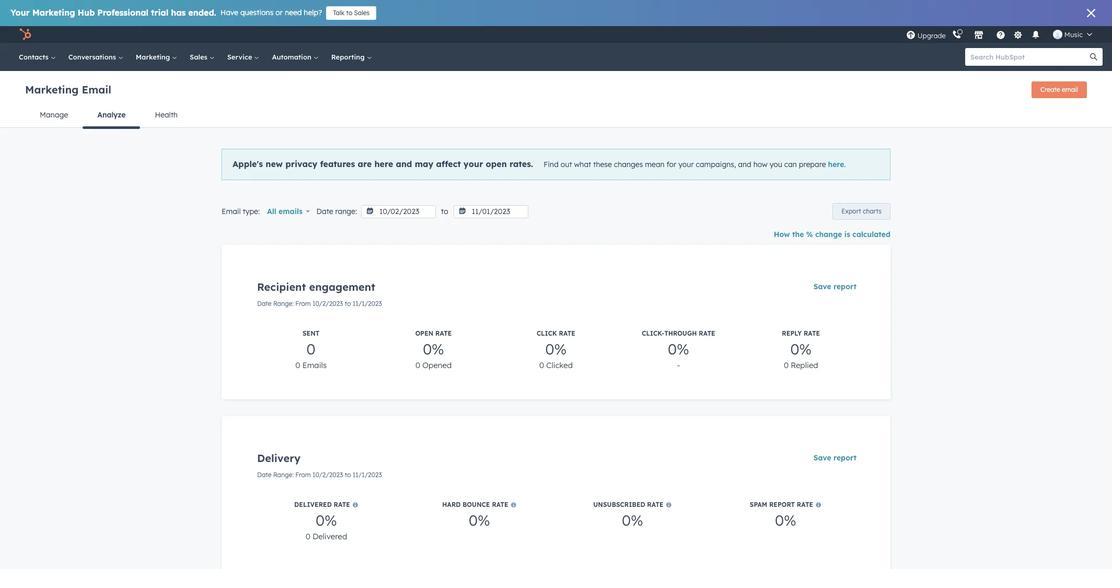 Task type: describe. For each thing, give the bounding box(es) containing it.
save for 0%
[[814, 454, 832, 463]]

open
[[486, 159, 507, 169]]

sales link
[[184, 43, 221, 71]]

calling icon image
[[952, 30, 962, 40]]

0 inside reply rate 0% 0 replied
[[784, 361, 789, 371]]

delivery
[[257, 452, 301, 465]]

sent 0 0 emails
[[296, 330, 327, 371]]

-
[[677, 361, 680, 371]]

: for 0
[[292, 300, 294, 308]]

contacts link
[[13, 43, 62, 71]]

out
[[561, 160, 572, 169]]

these
[[593, 160, 612, 169]]

close image
[[1087, 9, 1096, 17]]

find
[[544, 160, 559, 169]]

2 mm/dd/yyyy text field from the left
[[454, 205, 528, 218]]

is
[[845, 230, 851, 239]]

save report for 0
[[814, 282, 857, 292]]

save report button for 0
[[807, 277, 864, 297]]

range:
[[335, 207, 357, 216]]

sales inside button
[[354, 9, 370, 17]]

to down engagement
[[345, 300, 351, 308]]

analyze
[[97, 110, 126, 120]]

email inside banner
[[82, 83, 111, 96]]

to inside button
[[346, 9, 352, 17]]

0 vertical spatial marketing
[[32, 7, 75, 18]]

reply rate 0% 0 replied
[[782, 330, 820, 371]]

all emails button
[[264, 201, 310, 222]]

rate inside reply rate 0% 0 replied
[[804, 330, 820, 338]]

Search HubSpot search field
[[966, 48, 1094, 66]]

or
[[276, 8, 283, 17]]

talk to sales
[[333, 9, 370, 17]]

delivered
[[313, 532, 347, 542]]

conversations link
[[62, 43, 130, 71]]

you
[[770, 160, 783, 169]]

reporting
[[331, 53, 367, 61]]

apple's new privacy features are here and may affect your open rates.
[[233, 159, 533, 169]]

recipient
[[257, 281, 306, 294]]

marketing email
[[25, 83, 111, 96]]

your
[[10, 7, 30, 18]]

what
[[574, 160, 591, 169]]

opened
[[423, 361, 452, 371]]

spam
[[750, 501, 768, 509]]

new
[[266, 159, 283, 169]]

emails inside popup button
[[279, 207, 303, 216]]

click-through rate 0% -
[[642, 330, 715, 371]]

manage button
[[25, 102, 83, 128]]

export charts
[[842, 208, 882, 215]]

rate inside click-through rate 0% -
[[699, 330, 715, 338]]

how
[[774, 230, 790, 239]]

upgrade
[[918, 31, 946, 39]]

.
[[844, 160, 846, 169]]

questions
[[240, 8, 274, 17]]

0 inside open rate 0% 0 opened
[[416, 361, 420, 371]]

rates.
[[510, 159, 533, 169]]

date range : from 10/2/2023 to 11/1/2023 for 0
[[257, 300, 382, 308]]

10/2/2023 for 0%
[[313, 472, 343, 479]]

marketing for marketing email
[[25, 83, 79, 96]]

how the % change is calculated button
[[774, 228, 891, 241]]

hubspot image
[[19, 28, 31, 41]]

contacts
[[19, 53, 51, 61]]

create email button
[[1032, 82, 1087, 98]]

find out what these changes mean for your campaigns, and how you can prepare here .
[[544, 160, 846, 169]]

here link
[[828, 160, 844, 169]]

1 horizontal spatial here
[[828, 160, 844, 169]]

settings image
[[1014, 31, 1023, 40]]

music
[[1065, 30, 1083, 39]]

create email
[[1041, 86, 1078, 94]]

how the % change is calculated
[[774, 230, 891, 239]]

can
[[785, 160, 797, 169]]

reply
[[782, 330, 802, 338]]

date for 0%
[[257, 472, 272, 479]]

prepare
[[799, 160, 826, 169]]

bounce
[[463, 501, 490, 509]]

date for 0
[[257, 300, 272, 308]]

conversations
[[68, 53, 118, 61]]

%
[[806, 230, 813, 239]]

mean
[[645, 160, 665, 169]]

0% inside open rate 0% 0 opened
[[423, 340, 444, 359]]

help image
[[996, 31, 1006, 40]]

0% down bounce
[[469, 512, 490, 530]]

open
[[415, 330, 434, 338]]

create
[[1041, 86, 1061, 94]]

automation link
[[266, 43, 325, 71]]

help button
[[992, 26, 1010, 43]]

features
[[320, 159, 355, 169]]

through
[[665, 330, 697, 338]]

need
[[285, 8, 302, 17]]

marketing link
[[130, 43, 184, 71]]

marketplaces button
[[968, 26, 990, 43]]

may
[[415, 159, 434, 169]]

service link
[[221, 43, 266, 71]]

report for 0
[[834, 282, 857, 292]]

all
[[267, 207, 276, 216]]

manage
[[40, 110, 68, 120]]

changes
[[614, 160, 643, 169]]

click-
[[642, 330, 665, 338]]

0% down the unsubscribed rate
[[622, 512, 643, 530]]

automation
[[272, 53, 314, 61]]



Task type: locate. For each thing, give the bounding box(es) containing it.
0 vertical spatial save
[[814, 282, 832, 292]]

0 horizontal spatial mm/dd/yyyy text field
[[361, 205, 436, 218]]

0% inside reply rate 0% 0 replied
[[791, 340, 812, 359]]

0% 0 delivered
[[306, 512, 347, 542]]

range
[[273, 300, 292, 308], [273, 472, 292, 479]]

marketing up manage
[[25, 83, 79, 96]]

2 11/1/2023 from the top
[[353, 472, 382, 479]]

change
[[815, 230, 842, 239]]

hard bounce rate
[[442, 501, 509, 509]]

hard
[[442, 501, 461, 509]]

1 vertical spatial date range : from 10/2/2023 to 11/1/2023
[[257, 472, 382, 479]]

0 vertical spatial 11/1/2023
[[353, 300, 382, 308]]

1 vertical spatial save report button
[[807, 448, 864, 469]]

1 vertical spatial sales
[[190, 53, 209, 61]]

11/1/2023 for 0
[[353, 300, 382, 308]]

calling icon button
[[948, 28, 966, 41]]

sales
[[354, 9, 370, 17], [190, 53, 209, 61]]

0% inside click rate 0% 0 clicked
[[546, 340, 567, 359]]

date range : from 10/2/2023 to 11/1/2023 up delivered rate
[[257, 472, 382, 479]]

type:
[[243, 207, 260, 216]]

for
[[667, 160, 677, 169]]

1 save from the top
[[814, 282, 832, 292]]

settings link
[[1012, 29, 1025, 40]]

your left open
[[464, 159, 483, 169]]

emails right all
[[279, 207, 303, 216]]

navigation containing manage
[[25, 102, 1087, 129]]

click rate 0% 0 clicked
[[537, 330, 576, 371]]

0 vertical spatial sales
[[354, 9, 370, 17]]

clicked
[[546, 361, 573, 371]]

rate
[[436, 330, 452, 338], [559, 330, 576, 338], [699, 330, 715, 338], [804, 330, 820, 338], [334, 501, 350, 509], [492, 501, 509, 509], [647, 501, 664, 509], [797, 501, 814, 509]]

to
[[346, 9, 352, 17], [441, 207, 448, 216], [345, 300, 351, 308], [345, 472, 351, 479]]

date range : from 10/2/2023 to 11/1/2023 for 0%
[[257, 472, 382, 479]]

1 horizontal spatial sales
[[354, 9, 370, 17]]

are
[[358, 159, 372, 169]]

rate right click
[[559, 330, 576, 338]]

export
[[842, 208, 861, 215]]

save report
[[814, 282, 857, 292], [814, 454, 857, 463]]

date range:
[[317, 207, 357, 216]]

sales right the talk
[[354, 9, 370, 17]]

1 date range : from 10/2/2023 to 11/1/2023 from the top
[[257, 300, 382, 308]]

the
[[792, 230, 804, 239]]

0 horizontal spatial sales
[[190, 53, 209, 61]]

report for 0%
[[834, 454, 857, 463]]

rate right 'unsubscribed'
[[647, 501, 664, 509]]

rate right spam
[[797, 501, 814, 509]]

spam report rate
[[750, 501, 814, 509]]

apple's
[[233, 159, 263, 169]]

range down delivery
[[273, 472, 292, 479]]

2 10/2/2023 from the top
[[313, 472, 343, 479]]

0% up opened
[[423, 340, 444, 359]]

marketplaces image
[[974, 31, 984, 40]]

11/1/2023 for 0%
[[353, 472, 382, 479]]

0 horizontal spatial here
[[375, 159, 393, 169]]

save report for 0%
[[814, 454, 857, 463]]

marketing email banner
[[25, 78, 1087, 102]]

:
[[292, 300, 294, 308], [292, 472, 294, 479]]

2 range from the top
[[273, 472, 292, 479]]

0 vertical spatial emails
[[279, 207, 303, 216]]

1 vertical spatial from
[[296, 472, 311, 479]]

menu
[[905, 26, 1100, 43]]

0% up replied
[[791, 340, 812, 359]]

0 vertical spatial :
[[292, 300, 294, 308]]

1 vertical spatial :
[[292, 472, 294, 479]]

how
[[754, 160, 768, 169]]

: for 0%
[[292, 472, 294, 479]]

your right for in the top of the page
[[679, 160, 694, 169]]

mm/dd/yyyy text field down apple's new privacy features are here and may affect your open rates.
[[361, 205, 436, 218]]

search button
[[1085, 48, 1103, 66]]

marketing for marketing link
[[136, 53, 172, 61]]

from for 0%
[[296, 472, 311, 479]]

greg robinson image
[[1053, 30, 1063, 39]]

rate inside click rate 0% 0 clicked
[[559, 330, 576, 338]]

help?
[[304, 8, 322, 17]]

notifications button
[[1027, 26, 1045, 43]]

notifications image
[[1031, 31, 1041, 40]]

0 vertical spatial date range : from 10/2/2023 to 11/1/2023
[[257, 300, 382, 308]]

from for 0
[[296, 300, 311, 308]]

health button
[[140, 102, 192, 128]]

0% up clicked
[[546, 340, 567, 359]]

10/2/2023 down recipient engagement
[[313, 300, 343, 308]]

email type:
[[222, 207, 260, 216]]

range for 0%
[[273, 472, 292, 479]]

0 vertical spatial date
[[317, 207, 333, 216]]

emails
[[279, 207, 303, 216], [303, 361, 327, 371]]

1 from from the top
[[296, 300, 311, 308]]

email up 'analyze'
[[82, 83, 111, 96]]

range down recipient
[[273, 300, 292, 308]]

rate inside open rate 0% 0 opened
[[436, 330, 452, 338]]

date range : from 10/2/2023 to 11/1/2023 down recipient engagement
[[257, 300, 382, 308]]

0% down the spam report rate
[[775, 512, 797, 530]]

rate up 0% 0 delivered
[[334, 501, 350, 509]]

0 vertical spatial email
[[82, 83, 111, 96]]

2 date range : from 10/2/2023 to 11/1/2023 from the top
[[257, 472, 382, 479]]

save for 0
[[814, 282, 832, 292]]

0 horizontal spatial and
[[396, 159, 412, 169]]

here right 'prepare'
[[828, 160, 844, 169]]

and left may
[[396, 159, 412, 169]]

reporting link
[[325, 43, 378, 71]]

0 vertical spatial save report button
[[807, 277, 864, 297]]

1 vertical spatial report
[[834, 454, 857, 463]]

10/2/2023
[[313, 300, 343, 308], [313, 472, 343, 479]]

MM/DD/YYYY text field
[[361, 205, 436, 218], [454, 205, 528, 218]]

marketing down trial
[[136, 53, 172, 61]]

1 mm/dd/yyyy text field from the left
[[361, 205, 436, 218]]

export charts button
[[833, 203, 891, 220]]

trial
[[151, 7, 169, 18]]

navigation
[[25, 102, 1087, 129]]

1 vertical spatial range
[[273, 472, 292, 479]]

0 vertical spatial 10/2/2023
[[313, 300, 343, 308]]

2 vertical spatial marketing
[[25, 83, 79, 96]]

save report button for 0%
[[807, 448, 864, 469]]

rate right bounce
[[492, 501, 509, 509]]

1 save report from the top
[[814, 282, 857, 292]]

date down recipient
[[257, 300, 272, 308]]

1 vertical spatial 11/1/2023
[[353, 472, 382, 479]]

1 vertical spatial date
[[257, 300, 272, 308]]

talk
[[333, 9, 345, 17]]

rate right the open
[[436, 330, 452, 338]]

mm/dd/yyyy text field down open
[[454, 205, 528, 218]]

to right the talk
[[346, 9, 352, 17]]

0 inside 0% 0 delivered
[[306, 532, 310, 542]]

rate right through
[[699, 330, 715, 338]]

from down delivery
[[296, 472, 311, 479]]

1 vertical spatial emails
[[303, 361, 327, 371]]

1 vertical spatial save
[[814, 454, 832, 463]]

marketing left the hub on the top of page
[[32, 7, 75, 18]]

report
[[834, 282, 857, 292], [834, 454, 857, 463], [769, 501, 795, 509]]

date down delivery
[[257, 472, 272, 479]]

10/2/2023 up delivered rate
[[313, 472, 343, 479]]

1 : from the top
[[292, 300, 294, 308]]

1 10/2/2023 from the top
[[313, 300, 343, 308]]

0 horizontal spatial your
[[464, 159, 483, 169]]

range for 0
[[273, 300, 292, 308]]

campaigns,
[[696, 160, 736, 169]]

to up delivered rate
[[345, 472, 351, 479]]

2 vertical spatial date
[[257, 472, 272, 479]]

delivered
[[294, 501, 332, 509]]

0% down delivered rate
[[316, 512, 337, 530]]

1 vertical spatial save report
[[814, 454, 857, 463]]

0% inside click-through rate 0% -
[[668, 340, 689, 359]]

recipient engagement
[[257, 281, 375, 294]]

0 vertical spatial range
[[273, 300, 292, 308]]

upgrade image
[[906, 31, 916, 40]]

unsubscribed rate
[[593, 501, 664, 509]]

email
[[1062, 86, 1078, 94]]

date
[[317, 207, 333, 216], [257, 300, 272, 308], [257, 472, 272, 479]]

to down the affect
[[441, 207, 448, 216]]

0% inside 0% 0 delivered
[[316, 512, 337, 530]]

ended.
[[188, 7, 216, 18]]

0 vertical spatial save report
[[814, 282, 857, 292]]

0% down through
[[668, 340, 689, 359]]

and
[[396, 159, 412, 169], [738, 160, 752, 169]]

sales left the "service"
[[190, 53, 209, 61]]

1 horizontal spatial email
[[222, 207, 241, 216]]

health
[[155, 110, 178, 120]]

1 save report button from the top
[[807, 277, 864, 297]]

emails inside sent 0 0 emails
[[303, 361, 327, 371]]

sent
[[303, 330, 320, 338]]

date left range: on the top left of page
[[317, 207, 333, 216]]

2 vertical spatial report
[[769, 501, 795, 509]]

0 inside click rate 0% 0 clicked
[[539, 361, 544, 371]]

your marketing hub professional trial has ended. have questions or need help?
[[10, 7, 322, 18]]

affect
[[436, 159, 461, 169]]

all emails
[[267, 207, 303, 216]]

0 vertical spatial from
[[296, 300, 311, 308]]

engagement
[[309, 281, 375, 294]]

emails down sent
[[303, 361, 327, 371]]

1 horizontal spatial mm/dd/yyyy text field
[[454, 205, 528, 218]]

unsubscribed
[[593, 501, 645, 509]]

1 range from the top
[[273, 300, 292, 308]]

search image
[[1090, 53, 1098, 61]]

11/1/2023
[[353, 300, 382, 308], [353, 472, 382, 479]]

1 vertical spatial 10/2/2023
[[313, 472, 343, 479]]

1 horizontal spatial your
[[679, 160, 694, 169]]

here
[[375, 159, 393, 169], [828, 160, 844, 169]]

professional
[[97, 7, 149, 18]]

from down recipient engagement
[[296, 300, 311, 308]]

email left type: at left
[[222, 207, 241, 216]]

: down delivery
[[292, 472, 294, 479]]

2 from from the top
[[296, 472, 311, 479]]

marketing inside banner
[[25, 83, 79, 96]]

analyze button
[[83, 102, 140, 129]]

: down recipient
[[292, 300, 294, 308]]

2 save report button from the top
[[807, 448, 864, 469]]

save
[[814, 282, 832, 292], [814, 454, 832, 463]]

here right are
[[375, 159, 393, 169]]

1 vertical spatial marketing
[[136, 53, 172, 61]]

talk to sales button
[[326, 6, 377, 20]]

rate right reply
[[804, 330, 820, 338]]

open rate 0% 0 opened
[[415, 330, 452, 371]]

2 : from the top
[[292, 472, 294, 479]]

0 vertical spatial report
[[834, 282, 857, 292]]

2 save report from the top
[[814, 454, 857, 463]]

1 horizontal spatial and
[[738, 160, 752, 169]]

0 horizontal spatial email
[[82, 83, 111, 96]]

menu containing music
[[905, 26, 1100, 43]]

1 vertical spatial email
[[222, 207, 241, 216]]

charts
[[863, 208, 882, 215]]

10/2/2023 for 0
[[313, 300, 343, 308]]

privacy
[[286, 159, 318, 169]]

and left how at top
[[738, 160, 752, 169]]

hub
[[78, 7, 95, 18]]

1 11/1/2023 from the top
[[353, 300, 382, 308]]

2 save from the top
[[814, 454, 832, 463]]

service
[[227, 53, 254, 61]]

delivered rate
[[294, 501, 350, 509]]

replied
[[791, 361, 818, 371]]

hubspot link
[[13, 28, 39, 41]]



Task type: vqa. For each thing, say whether or not it's contained in the screenshot.
second range from the top
yes



